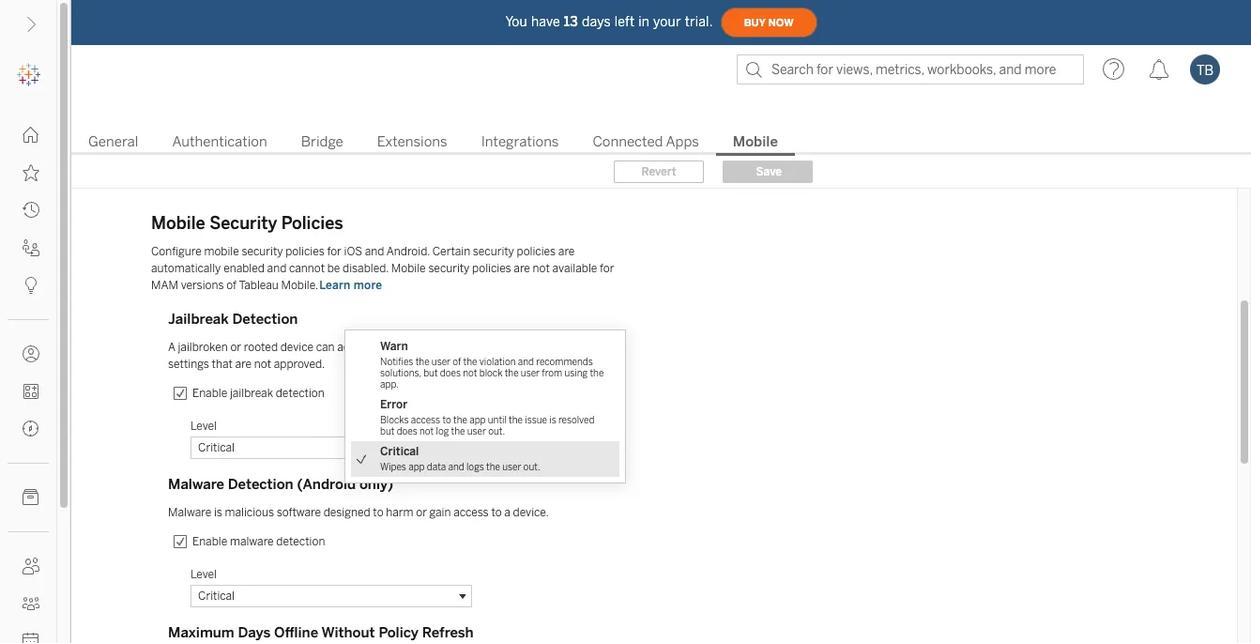 Task type: locate. For each thing, give the bounding box(es) containing it.
1 malware from the top
[[168, 476, 224, 493]]

malware left the malicious
[[168, 506, 211, 519]]

main navigation. press the up and down arrow keys to access links. element
[[0, 116, 56, 643]]

0 horizontal spatial out.
[[489, 426, 505, 438]]

enable left malware
[[192, 535, 227, 548]]

0 horizontal spatial or
[[230, 341, 241, 354]]

0 vertical spatial enable
[[192, 387, 227, 400]]

1 vertical spatial but
[[380, 426, 395, 438]]

2 enable from the top
[[192, 535, 227, 548]]

security down certain
[[429, 262, 470, 275]]

device
[[281, 341, 314, 354]]

learn more link
[[319, 278, 383, 293]]

home image
[[23, 127, 39, 144]]

of down "enabled"
[[227, 279, 237, 292]]

users image
[[23, 558, 39, 575]]

2 vertical spatial access
[[454, 506, 489, 519]]

is left the malicious
[[214, 506, 222, 519]]

not left available
[[533, 262, 550, 275]]

1 vertical spatial enable
[[192, 535, 227, 548]]

to left a
[[491, 506, 502, 519]]

1 vertical spatial of
[[453, 357, 461, 368]]

you have 13 days left in your trial.
[[506, 14, 713, 30]]

of inside configure mobile security policies for ios and android. certain security policies are automatically enabled and cannot be disabled. mobile security policies are not available for mam versions of tableau mobile.
[[227, 279, 237, 292]]

and down apps
[[518, 357, 534, 368]]

that
[[212, 358, 233, 371]]

or up that
[[230, 341, 241, 354]]

2 vertical spatial mobile
[[391, 262, 426, 275]]

detection down software
[[276, 535, 325, 548]]

to up the data
[[443, 415, 451, 426]]

0 vertical spatial out.
[[489, 426, 505, 438]]

detection
[[232, 311, 298, 328], [228, 476, 294, 493]]

2 horizontal spatial or
[[538, 341, 549, 354]]

connected
[[593, 133, 663, 150]]

level down settings
[[191, 420, 217, 433]]

device.
[[513, 506, 549, 519]]

warn
[[380, 340, 408, 353]]

policies up available
[[517, 245, 556, 258]]

and left logs at the left of the page
[[448, 462, 465, 473]]

mobile
[[204, 245, 239, 258]]

1 horizontal spatial but
[[424, 368, 438, 379]]

access right blocks
[[411, 415, 441, 426]]

app left until
[[470, 415, 486, 426]]

1 vertical spatial is
[[214, 506, 222, 519]]

for right available
[[600, 262, 615, 275]]

jailbreak
[[230, 387, 273, 400]]

1 horizontal spatial app
[[470, 415, 486, 426]]

external assets image
[[23, 489, 39, 506]]

critical down jailbreak
[[198, 441, 235, 454]]

enable down that
[[192, 387, 227, 400]]

1 horizontal spatial mobile
[[391, 262, 426, 275]]

1 horizontal spatial or
[[416, 506, 427, 519]]

log
[[436, 426, 449, 438]]

detection up the malicious
[[228, 476, 294, 493]]

1 horizontal spatial does
[[440, 368, 461, 379]]

you
[[506, 14, 528, 30]]

2 horizontal spatial mobile
[[733, 133, 778, 150]]

is
[[550, 415, 557, 426], [214, 506, 222, 519]]

0 horizontal spatial access
[[337, 341, 373, 354]]

but down on
[[424, 368, 438, 379]]

malware for malware detection (android only)
[[168, 476, 224, 493]]

buy
[[744, 16, 766, 29]]

is right issue at left bottom
[[550, 415, 557, 426]]

trial.
[[685, 14, 713, 30]]

to
[[443, 415, 451, 426], [373, 506, 384, 519], [491, 506, 502, 519]]

critical inside critical popup button
[[198, 590, 235, 603]]

1 vertical spatial mobile
[[151, 213, 205, 234]]

0 vertical spatial are
[[559, 245, 575, 258]]

1 enable from the top
[[192, 387, 227, 400]]

detection down approved.
[[276, 387, 325, 400]]

to left harm on the left of the page
[[373, 506, 384, 519]]

available
[[553, 262, 598, 275]]

1 vertical spatial detection
[[228, 476, 294, 493]]

maximum
[[168, 624, 234, 641]]

and up "disabled."
[[365, 245, 384, 258]]

1 horizontal spatial of
[[453, 357, 461, 368]]

violation
[[480, 357, 516, 368]]

mobile security policies main content
[[71, 0, 1252, 643]]

detection for jailbreak detection
[[276, 387, 325, 400]]

security right certain
[[473, 245, 514, 258]]

critical inside level critical
[[198, 441, 235, 454]]

content
[[375, 341, 415, 354]]

explore image
[[23, 421, 39, 438]]

logs
[[467, 462, 484, 473]]

jailbreak detection
[[168, 311, 298, 328]]

settings
[[168, 358, 209, 371]]

0 horizontal spatial mobile
[[151, 213, 205, 234]]

a
[[168, 341, 175, 354]]

policies up cannot
[[286, 245, 325, 258]]

0 vertical spatial malware
[[168, 476, 224, 493]]

a jailbroken or rooted device can access content on tableau, install apps or modify settings that are not approved.
[[168, 341, 588, 371]]

1 horizontal spatial policies
[[472, 262, 511, 275]]

of
[[227, 279, 237, 292], [453, 357, 461, 368]]

issue
[[525, 415, 547, 426]]

certain
[[433, 245, 471, 258]]

0 horizontal spatial to
[[373, 506, 384, 519]]

navigation panel element
[[0, 56, 56, 643]]

are up available
[[559, 245, 575, 258]]

are left available
[[514, 262, 530, 275]]

buy now button
[[721, 8, 818, 38]]

1 vertical spatial malware
[[168, 506, 211, 519]]

1 horizontal spatial access
[[411, 415, 441, 426]]

2 malware from the top
[[168, 506, 211, 519]]

0 vertical spatial is
[[550, 415, 557, 426]]

recents image
[[23, 202, 39, 219]]

error
[[380, 398, 408, 411]]

mobile inside sub-spaces tab list
[[733, 133, 778, 150]]

0 vertical spatial for
[[327, 245, 342, 258]]

mobile
[[733, 133, 778, 150], [151, 213, 205, 234], [391, 262, 426, 275]]

user down tableau,
[[432, 357, 451, 368]]

install
[[478, 341, 508, 354]]

level
[[191, 420, 217, 433], [191, 568, 217, 581]]

mobile up configure
[[151, 213, 205, 234]]

out. left issue at left bottom
[[489, 426, 505, 438]]

ios
[[344, 245, 363, 258]]

1 vertical spatial level
[[191, 568, 217, 581]]

are right that
[[235, 358, 252, 371]]

1 vertical spatial out.
[[524, 462, 540, 473]]

and up tableau
[[267, 262, 287, 275]]

0 vertical spatial detection
[[276, 387, 325, 400]]

or right apps
[[538, 341, 549, 354]]

security up "enabled"
[[242, 245, 283, 258]]

blocks
[[380, 415, 409, 426]]

1 vertical spatial are
[[514, 262, 530, 275]]

notifies
[[380, 357, 414, 368]]

0 vertical spatial mobile
[[733, 133, 778, 150]]

does down tableau,
[[440, 368, 461, 379]]

1 horizontal spatial is
[[550, 415, 557, 426]]

2 horizontal spatial to
[[491, 506, 502, 519]]

shared with me image
[[23, 239, 39, 256]]

1 horizontal spatial for
[[600, 262, 615, 275]]

0 horizontal spatial are
[[235, 358, 252, 371]]

0 horizontal spatial but
[[380, 426, 395, 438]]

android.
[[387, 245, 430, 258]]

0 vertical spatial of
[[227, 279, 237, 292]]

automatically
[[151, 262, 221, 275]]

1 vertical spatial access
[[411, 415, 441, 426]]

0 vertical spatial level
[[191, 420, 217, 433]]

wipes
[[380, 462, 407, 473]]

your
[[654, 14, 681, 30]]

not down rooted
[[254, 358, 271, 371]]

of down tableau,
[[453, 357, 461, 368]]

0 horizontal spatial of
[[227, 279, 237, 292]]

or left gain at the bottom left of the page
[[416, 506, 427, 519]]

detection for malware
[[228, 476, 294, 493]]

designed
[[324, 506, 371, 519]]

favorites image
[[23, 164, 39, 181]]

0 horizontal spatial is
[[214, 506, 222, 519]]

2 horizontal spatial access
[[454, 506, 489, 519]]

1 vertical spatial does
[[397, 426, 418, 438]]

critical up wipes
[[380, 445, 419, 458]]

does
[[440, 368, 461, 379], [397, 426, 418, 438]]

critical up maximum
[[198, 590, 235, 603]]

policies
[[286, 245, 325, 258], [517, 245, 556, 258], [472, 262, 511, 275]]

access right gain at the bottom left of the page
[[454, 506, 489, 519]]

navigation
[[71, 128, 1252, 156]]

recommendations image
[[23, 277, 39, 294]]

mobile inside configure mobile security policies for ios and android. certain security policies are automatically enabled and cannot be disabled. mobile security policies are not available for mam versions of tableau mobile.
[[391, 262, 426, 275]]

level for level critical
[[191, 420, 217, 433]]

level inside level critical
[[191, 420, 217, 433]]

malicious
[[225, 506, 274, 519]]

approved.
[[274, 358, 325, 371]]

revert button
[[614, 161, 704, 183]]

2 horizontal spatial policies
[[517, 245, 556, 258]]

1 vertical spatial detection
[[276, 535, 325, 548]]

access inside 'a jailbroken or rooted device can access content on tableau, install apps or modify settings that are not approved.'
[[337, 341, 373, 354]]

policies
[[282, 213, 343, 234]]

but
[[424, 368, 438, 379], [380, 426, 395, 438]]

connected apps
[[593, 133, 699, 150]]

0 vertical spatial detection
[[232, 311, 298, 328]]

harm
[[386, 506, 414, 519]]

1 level from the top
[[191, 420, 217, 433]]

can
[[316, 341, 335, 354]]

of inside warn notifies the user of the violation and recommends solutions, but does not block the user from using the app. error blocks access to the app until the issue is resolved but does not log the user out. critical wipes app data and logs the user out.
[[453, 357, 461, 368]]

access
[[337, 341, 373, 354], [411, 415, 441, 426], [454, 506, 489, 519]]

0 horizontal spatial does
[[397, 426, 418, 438]]

mobile right the 'apps'
[[733, 133, 778, 150]]

groups image
[[23, 595, 39, 612]]

jailbreak
[[168, 311, 229, 328]]

for
[[327, 245, 342, 258], [600, 262, 615, 275]]

0 vertical spatial access
[[337, 341, 373, 354]]

warn notifies the user of the violation and recommends solutions, but does not block the user from using the app. error blocks access to the app until the issue is resolved but does not log the user out. critical wipes app data and logs the user out.
[[380, 340, 604, 473]]

1 horizontal spatial to
[[443, 415, 451, 426]]

not
[[533, 262, 550, 275], [254, 358, 271, 371], [463, 368, 477, 379], [420, 426, 434, 438]]

are
[[559, 245, 575, 258], [514, 262, 530, 275], [235, 358, 252, 371]]

software
[[277, 506, 321, 519]]

until
[[488, 415, 507, 426]]

enable for malware
[[192, 535, 227, 548]]

malware down level critical
[[168, 476, 224, 493]]

tableau
[[239, 279, 279, 292]]

access right "can"
[[337, 341, 373, 354]]

enabled
[[224, 262, 265, 275]]

detection up rooted
[[232, 311, 298, 328]]

policies up install
[[472, 262, 511, 275]]

integrations
[[481, 133, 559, 150]]

0 horizontal spatial app
[[409, 462, 425, 473]]

2 level from the top
[[191, 568, 217, 581]]

mobile.
[[281, 279, 319, 292]]

be
[[327, 262, 340, 275]]

bridge
[[301, 133, 343, 150]]

policy
[[379, 624, 419, 641]]

out.
[[489, 426, 505, 438], [524, 462, 540, 473]]

1 vertical spatial for
[[600, 262, 615, 275]]

malware
[[168, 476, 224, 493], [168, 506, 211, 519]]

sub-spaces tab list
[[71, 131, 1252, 156]]

mobile down android.
[[391, 262, 426, 275]]

for up be
[[327, 245, 342, 258]]

solutions,
[[380, 368, 422, 379]]

days
[[238, 624, 271, 641]]

level up maximum
[[191, 568, 217, 581]]

2 vertical spatial are
[[235, 358, 252, 371]]

without
[[322, 624, 375, 641]]

app left the data
[[409, 462, 425, 473]]

app
[[470, 415, 486, 426], [409, 462, 425, 473]]

user
[[432, 357, 451, 368], [521, 368, 540, 379], [467, 426, 486, 438], [503, 462, 521, 473]]

does down error
[[397, 426, 418, 438]]

0 horizontal spatial policies
[[286, 245, 325, 258]]

out. up device.
[[524, 462, 540, 473]]

collections image
[[23, 383, 39, 400]]

but down error
[[380, 426, 395, 438]]



Task type: vqa. For each thing, say whether or not it's contained in the screenshot.


Task type: describe. For each thing, give the bounding box(es) containing it.
using
[[565, 368, 588, 379]]

1 horizontal spatial security
[[429, 262, 470, 275]]

1 horizontal spatial out.
[[524, 462, 540, 473]]

learn
[[320, 279, 351, 292]]

security
[[210, 213, 277, 234]]

mam
[[151, 279, 178, 292]]

more
[[354, 279, 382, 292]]

maximum days offline without policy refresh
[[168, 624, 474, 641]]

offline
[[274, 624, 318, 641]]

1 vertical spatial app
[[409, 462, 425, 473]]

enable for jailbreak
[[192, 387, 227, 400]]

configure mobile security policies for ios and android. certain security policies are automatically enabled and cannot be disabled. mobile security policies are not available for mam versions of tableau mobile.
[[151, 245, 615, 292]]

block
[[480, 368, 503, 379]]

to inside warn notifies the user of the violation and recommends solutions, but does not block the user from using the app. error blocks access to the app until the issue is resolved but does not log the user out. critical wipes app data and logs the user out.
[[443, 415, 451, 426]]

general
[[88, 133, 138, 150]]

extensions
[[377, 133, 448, 150]]

days
[[582, 14, 611, 30]]

user right logs at the left of the page
[[503, 462, 521, 473]]

not inside 'a jailbroken or rooted device can access content on tableau, install apps or modify settings that are not approved.'
[[254, 358, 271, 371]]

malware
[[230, 535, 274, 548]]

malware detection (android only)
[[168, 476, 393, 493]]

user left until
[[467, 426, 486, 438]]

0 vertical spatial but
[[424, 368, 438, 379]]

modify
[[552, 341, 588, 354]]

from
[[542, 368, 563, 379]]

(android
[[297, 476, 356, 493]]

level for level
[[191, 568, 217, 581]]

schedules image
[[23, 633, 39, 643]]

left
[[615, 14, 635, 30]]

on
[[417, 341, 430, 354]]

0 vertical spatial does
[[440, 368, 461, 379]]

enable jailbreak detection
[[192, 387, 325, 400]]

mobile for mobile security policies
[[151, 213, 205, 234]]

2 horizontal spatial security
[[473, 245, 514, 258]]

versions
[[181, 279, 224, 292]]

rooted
[[244, 341, 278, 354]]

gain
[[430, 506, 451, 519]]

now
[[769, 16, 794, 29]]

is inside mobile security policies main content
[[214, 506, 222, 519]]

refresh
[[422, 624, 474, 641]]

navigation containing general
[[71, 128, 1252, 156]]

resolved
[[559, 415, 595, 426]]

level list box
[[346, 331, 625, 483]]

enable malware detection
[[192, 535, 325, 548]]

0 vertical spatial app
[[470, 415, 486, 426]]

are inside 'a jailbroken or rooted device can access content on tableau, install apps or modify settings that are not approved.'
[[235, 358, 252, 371]]

detection for jailbreak
[[232, 311, 298, 328]]

tableau,
[[433, 341, 475, 354]]

detection for malware detection (android only)
[[276, 535, 325, 548]]

jailbroken
[[178, 341, 228, 354]]

configure
[[151, 245, 202, 258]]

authentication
[[172, 133, 267, 150]]

have
[[531, 14, 560, 30]]

malware for malware is malicious software designed to harm or gain access to a device.
[[168, 506, 211, 519]]

user left from
[[521, 368, 540, 379]]

is inside warn notifies the user of the violation and recommends solutions, but does not block the user from using the app. error blocks access to the app until the issue is resolved but does not log the user out. critical wipes app data and logs the user out.
[[550, 415, 557, 426]]

learn more
[[320, 279, 382, 292]]

critical button
[[191, 437, 472, 459]]

level critical
[[191, 420, 235, 454]]

not inside configure mobile security policies for ios and android. certain security policies are automatically enabled and cannot be disabled. mobile security policies are not available for mam versions of tableau mobile.
[[533, 262, 550, 275]]

app.
[[380, 379, 399, 391]]

apps
[[666, 133, 699, 150]]

0 horizontal spatial for
[[327, 245, 342, 258]]

1 horizontal spatial are
[[514, 262, 530, 275]]

only)
[[360, 476, 393, 493]]

a
[[505, 506, 511, 519]]

recommends
[[536, 357, 593, 368]]

not left block
[[463, 368, 477, 379]]

critical button
[[191, 585, 472, 608]]

revert
[[642, 165, 677, 178]]

mobile security policies
[[151, 213, 343, 234]]

apps
[[511, 341, 536, 354]]

disabled.
[[343, 262, 389, 275]]

mobile for mobile
[[733, 133, 778, 150]]

2 horizontal spatial are
[[559, 245, 575, 258]]

malware is malicious software designed to harm or gain access to a device.
[[168, 506, 549, 519]]

13
[[564, 14, 578, 30]]

critical inside warn notifies the user of the violation and recommends solutions, but does not block the user from using the app. error blocks access to the app until the issue is resolved but does not log the user out. critical wipes app data and logs the user out.
[[380, 445, 419, 458]]

in
[[639, 14, 650, 30]]

not left log on the bottom of page
[[420, 426, 434, 438]]

0 horizontal spatial security
[[242, 245, 283, 258]]

access inside warn notifies the user of the violation and recommends solutions, but does not block the user from using the app. error blocks access to the app until the issue is resolved but does not log the user out. critical wipes app data and logs the user out.
[[411, 415, 441, 426]]

buy now
[[744, 16, 794, 29]]

personal space image
[[23, 346, 39, 362]]



